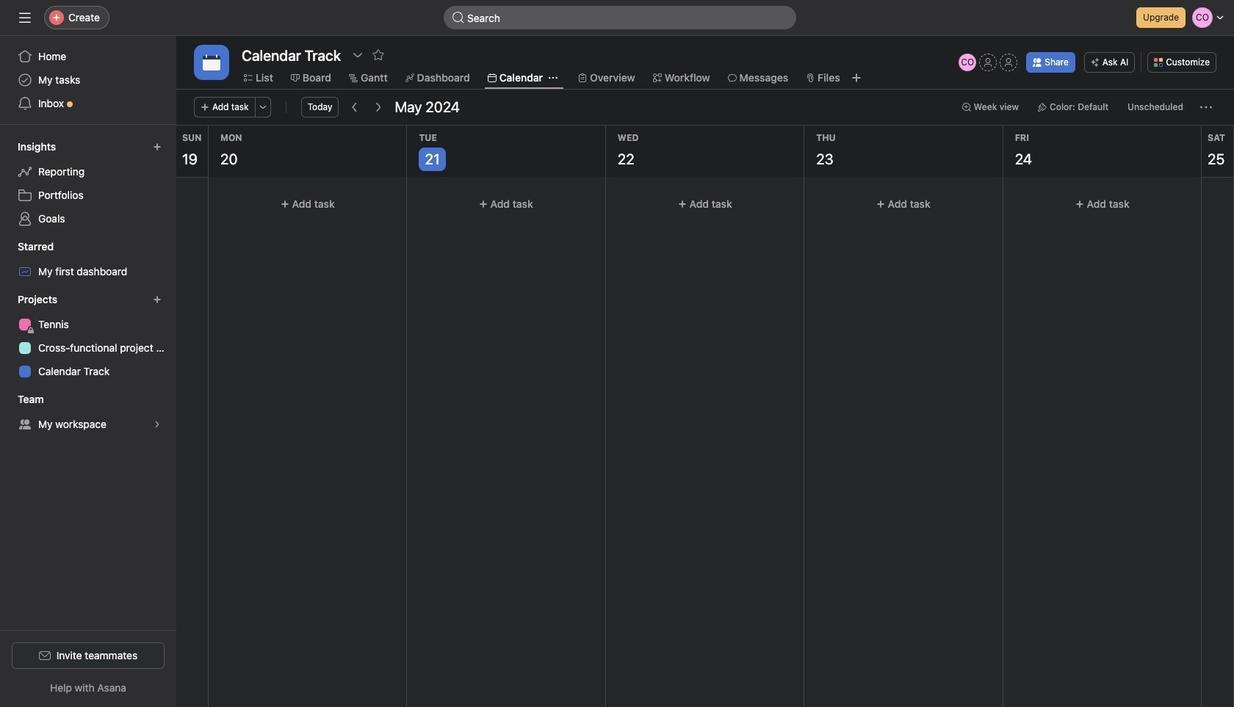 Task type: describe. For each thing, give the bounding box(es) containing it.
teams element
[[0, 387, 176, 440]]

more actions image
[[1201, 101, 1213, 113]]

show options image
[[352, 49, 364, 61]]

hide sidebar image
[[19, 12, 31, 24]]

add to starred image
[[373, 49, 385, 61]]

see details, my workspace image
[[153, 420, 162, 429]]

projects element
[[0, 287, 176, 387]]

global element
[[0, 36, 176, 124]]

prominent image
[[453, 12, 465, 24]]

add tab image
[[851, 72, 863, 84]]

Search tasks, projects, and more text field
[[444, 6, 797, 29]]

tab actions image
[[549, 73, 558, 82]]



Task type: vqa. For each thing, say whether or not it's contained in the screenshot.
List Item
no



Task type: locate. For each thing, give the bounding box(es) containing it.
new project or portfolio image
[[153, 295, 162, 304]]

previous week image
[[349, 101, 361, 113]]

co image
[[962, 54, 975, 71]]

more actions image
[[258, 103, 267, 112]]

next week image
[[373, 101, 385, 113]]

starred element
[[0, 234, 176, 287]]

None text field
[[238, 42, 345, 68]]

new insights image
[[153, 143, 162, 151]]

None field
[[444, 6, 797, 29]]

calendar image
[[203, 54, 220, 71]]

insights element
[[0, 134, 176, 234]]



